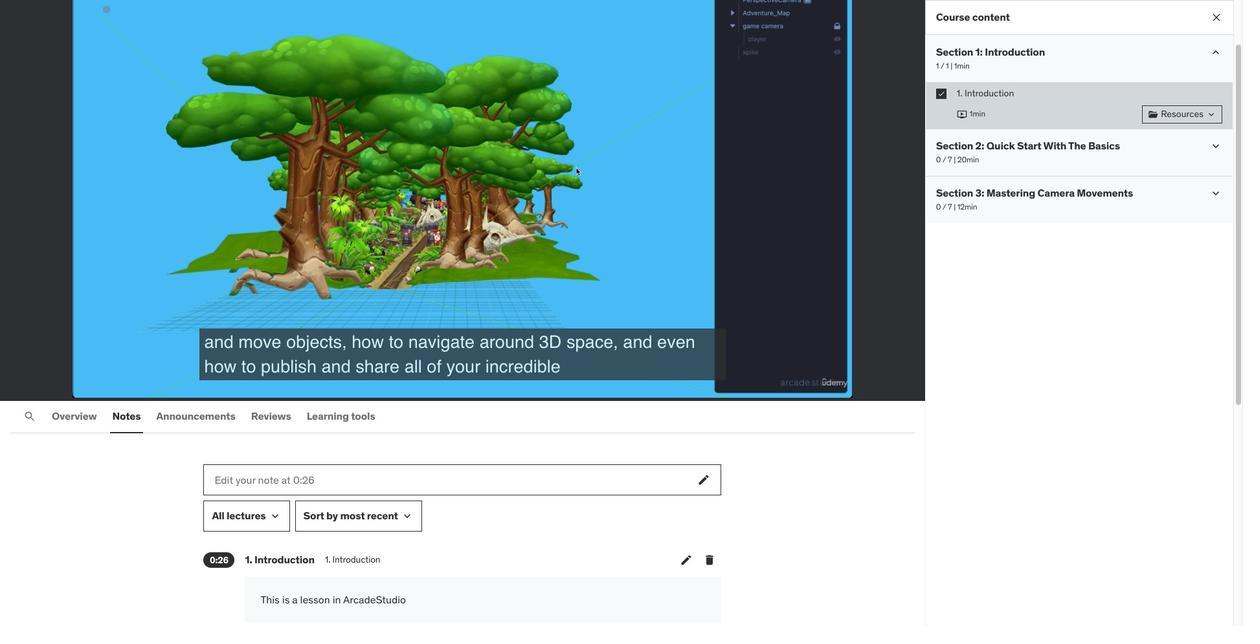 Task type: vqa. For each thing, say whether or not it's contained in the screenshot.
"Final"
no



Task type: describe. For each thing, give the bounding box(es) containing it.
search image
[[23, 411, 36, 423]]

announcements button
[[154, 401, 238, 433]]

progress bar slider
[[8, 357, 917, 372]]

1 horizontal spatial and
[[321, 357, 351, 377]]

edit your note at 0:26
[[215, 474, 315, 487]]

1 horizontal spatial 1.
[[325, 554, 330, 566]]

learning tools button
[[304, 401, 378, 433]]

share
[[356, 357, 400, 377]]

0:38
[[145, 377, 164, 389]]

by
[[326, 510, 338, 523]]

camera
[[1038, 186, 1075, 199]]

overview
[[52, 410, 97, 423]]

sort by most recent
[[303, 510, 398, 523]]

small image for section 1: introduction 1 / 1 | 1min
[[1210, 46, 1223, 59]]

course content
[[936, 11, 1010, 24]]

section 2: quick start with the basics 0 / 7 | 20min
[[936, 139, 1120, 164]]

0 horizontal spatial 1. introduction
[[245, 554, 315, 567]]

introduction up is
[[255, 554, 315, 567]]

1 vertical spatial 1min
[[970, 109, 986, 119]]

introduction down sort by most recent 'dropdown button'
[[333, 554, 380, 566]]

move
[[239, 332, 281, 352]]

edit bookmark image
[[680, 554, 693, 567]]

| inside the section 3: mastering camera movements 0 / 7 | 12min
[[954, 202, 956, 212]]

section for section 1: introduction
[[936, 45, 973, 58]]

2:
[[976, 139, 984, 152]]

all
[[404, 357, 422, 377]]

0 inside section 2: quick start with the basics 0 / 7 | 20min
[[936, 155, 941, 164]]

introduction up play introduction icon
[[965, 87, 1014, 99]]

basics
[[1088, 139, 1120, 152]]

at
[[281, 474, 291, 487]]

learning
[[307, 410, 349, 423]]

section 2: quick start with the basics button
[[936, 139, 1120, 152]]

go to next lecture image
[[906, 168, 927, 189]]

1 xsmall image from the left
[[1148, 109, 1159, 120]]

1 horizontal spatial 0:26
[[293, 474, 315, 487]]

add note image
[[172, 376, 188, 391]]

overview button
[[49, 401, 99, 433]]

resources button
[[1142, 105, 1223, 123]]

reviews button
[[248, 401, 294, 433]]

all lectures button
[[204, 501, 290, 532]]

2 xsmall image from the left
[[1206, 109, 1217, 120]]

play introduction image
[[957, 109, 967, 120]]

even
[[657, 332, 695, 352]]

start
[[1017, 139, 1042, 152]]

20min
[[958, 155, 979, 164]]

all lectures
[[212, 510, 266, 523]]

movements
[[1077, 186, 1133, 199]]

small image for edit your note at 0:26
[[698, 474, 711, 487]]

note
[[258, 474, 279, 487]]

content
[[972, 11, 1010, 24]]

your inside and move objects, how to navigate around 3d space, and even how to publish and share all of your incredible
[[446, 357, 481, 377]]

and move objects, how to navigate around 3d space, and even how to publish and share all of your incredible
[[204, 332, 695, 377]]

xsmall image
[[936, 89, 947, 99]]

space,
[[567, 332, 618, 352]]

notes button
[[110, 401, 143, 433]]

7 inside section 2: quick start with the basics 0 / 7 | 20min
[[948, 155, 952, 164]]

around
[[480, 332, 534, 352]]

/ inside section 1: introduction 1 / 1 | 1min
[[941, 61, 944, 71]]

this is a lesson in arcadestudio
[[261, 594, 406, 607]]

7 inside the section 3: mastering camera movements 0 / 7 | 12min
[[948, 202, 952, 212]]

mute image
[[776, 376, 791, 391]]

0 horizontal spatial your
[[236, 474, 256, 487]]

objects,
[[286, 332, 347, 352]]

| inside section 1: introduction 1 / 1 | 1min
[[951, 61, 953, 71]]

1 horizontal spatial how
[[352, 332, 384, 352]]

arcadestudio
[[343, 594, 406, 607]]

0 inside the section 3: mastering camera movements 0 / 7 | 12min
[[936, 202, 941, 212]]

introduction inside section 1: introduction 1 / 1 | 1min
[[985, 45, 1045, 58]]

0 horizontal spatial 0:26
[[210, 555, 228, 567]]

sort by most recent button
[[295, 501, 422, 532]]

0 horizontal spatial and
[[204, 332, 234, 352]]

1x button
[[57, 372, 88, 394]]

2 1 from the left
[[946, 61, 949, 71]]

navigate
[[408, 332, 475, 352]]

close course content sidebar image
[[1210, 11, 1223, 24]]

1min inside section 1: introduction 1 / 1 | 1min
[[954, 61, 970, 71]]

subtitles image
[[825, 376, 840, 391]]

1 horizontal spatial 1. introduction
[[325, 554, 380, 566]]

lesson
[[300, 594, 330, 607]]

tools
[[351, 410, 375, 423]]

incredible
[[485, 357, 561, 377]]



Task type: locate. For each thing, give the bounding box(es) containing it.
1 section from the top
[[936, 45, 973, 58]]

is
[[282, 594, 290, 607]]

/ inside section 2: quick start with the basics 0 / 7 | 20min
[[943, 155, 946, 164]]

announcements
[[156, 410, 236, 423]]

how right add note image
[[204, 357, 237, 377]]

the
[[1068, 139, 1086, 152]]

1 0 from the top
[[936, 155, 941, 164]]

7 left 12min
[[948, 202, 952, 212]]

section
[[936, 45, 973, 58], [936, 139, 973, 152], [936, 186, 973, 199]]

section 3: mastering camera movements button
[[936, 186, 1133, 199]]

this
[[261, 594, 280, 607]]

0:26 down all
[[210, 555, 228, 567]]

2 horizontal spatial 1.
[[957, 87, 963, 99]]

12min
[[958, 202, 977, 212]]

most
[[340, 510, 365, 523]]

1 1 from the left
[[936, 61, 939, 71]]

0 horizontal spatial how
[[204, 357, 237, 377]]

to
[[389, 332, 403, 352], [241, 357, 256, 377]]

0:26 link
[[204, 553, 235, 569]]

0 vertical spatial section
[[936, 45, 973, 58]]

7 left 20min
[[948, 155, 952, 164]]

section 1: introduction button
[[936, 45, 1045, 58]]

2 vertical spatial section
[[936, 186, 973, 199]]

and
[[204, 332, 234, 352], [623, 332, 652, 352], [321, 357, 351, 377]]

0 horizontal spatial 1.
[[245, 554, 252, 567]]

introduction right 1: in the right of the page
[[985, 45, 1045, 58]]

0:26
[[293, 474, 315, 487], [210, 555, 228, 567]]

and down objects, on the bottom of the page
[[321, 357, 351, 377]]

1 vertical spatial your
[[236, 474, 256, 487]]

| inside section 2: quick start with the basics 0 / 7 | 20min
[[954, 155, 956, 164]]

1. introduction inside sidebar element
[[957, 87, 1014, 99]]

3:
[[976, 186, 984, 199]]

1 vertical spatial |
[[954, 155, 956, 164]]

course
[[936, 11, 970, 24]]

small image for section 2: quick start with the basics
[[1210, 140, 1223, 153]]

introduction
[[985, 45, 1045, 58], [965, 87, 1014, 99], [255, 554, 315, 567], [333, 554, 380, 566]]

1 horizontal spatial 1
[[946, 61, 949, 71]]

publish
[[261, 357, 317, 377]]

section for section 2: quick start with the basics
[[936, 139, 973, 152]]

mastering
[[987, 186, 1035, 199]]

1. up this is a lesson in arcadestudio
[[325, 554, 330, 566]]

|
[[951, 61, 953, 71], [954, 155, 956, 164], [954, 202, 956, 212]]

section left 1: in the right of the page
[[936, 45, 973, 58]]

1 vertical spatial 0:26
[[210, 555, 228, 567]]

section inside section 1: introduction 1 / 1 | 1min
[[936, 45, 973, 58]]

0
[[936, 155, 941, 164], [936, 202, 941, 212]]

| down section 1: introduction dropdown button
[[951, 61, 953, 71]]

sidebar element
[[925, 0, 1234, 627]]

0 vertical spatial small image
[[1210, 140, 1223, 153]]

1 7 from the top
[[948, 155, 952, 164]]

3d
[[539, 332, 562, 352]]

| left 12min
[[954, 202, 956, 212]]

0 horizontal spatial small image
[[268, 510, 281, 523]]

0 vertical spatial to
[[389, 332, 403, 352]]

your right of
[[446, 357, 481, 377]]

/ inside the section 3: mastering camera movements 0 / 7 | 12min
[[943, 202, 946, 212]]

0 vertical spatial 7
[[948, 155, 952, 164]]

1 vertical spatial how
[[204, 357, 237, 377]]

section up 20min
[[936, 139, 973, 152]]

1. introduction up play introduction icon
[[957, 87, 1014, 99]]

2 section from the top
[[936, 139, 973, 152]]

and left move
[[204, 332, 234, 352]]

1. inside sidebar element
[[957, 87, 963, 99]]

1min right play introduction icon
[[970, 109, 986, 119]]

1:
[[976, 45, 983, 58]]

/ left 20min
[[943, 155, 946, 164]]

1 vertical spatial small image
[[698, 474, 711, 487]]

a
[[292, 594, 298, 607]]

7
[[948, 155, 952, 164], [948, 202, 952, 212]]

in
[[333, 594, 341, 607]]

your
[[446, 357, 481, 377], [236, 474, 256, 487]]

section 1: introduction 1 / 1 | 1min
[[936, 45, 1045, 71]]

how up share
[[352, 332, 384, 352]]

2 horizontal spatial small image
[[1210, 46, 1223, 59]]

resources
[[1161, 108, 1204, 120]]

1
[[936, 61, 939, 71], [946, 61, 949, 71]]

0 vertical spatial how
[[352, 332, 384, 352]]

/
[[941, 61, 944, 71], [943, 155, 946, 164], [943, 202, 946, 212]]

1 horizontal spatial to
[[389, 332, 403, 352]]

how
[[352, 332, 384, 352], [204, 357, 237, 377]]

2 horizontal spatial 1. introduction
[[957, 87, 1014, 99]]

lectures
[[227, 510, 266, 523]]

1min
[[954, 61, 970, 71], [970, 109, 986, 119]]

1 vertical spatial to
[[241, 357, 256, 377]]

0 vertical spatial small image
[[1210, 46, 1223, 59]]

reviews
[[251, 410, 291, 423]]

1x
[[68, 377, 77, 389]]

all
[[212, 510, 224, 523]]

small image
[[1210, 46, 1223, 59], [698, 474, 711, 487], [268, 510, 281, 523]]

with
[[1043, 139, 1067, 152]]

1. introduction
[[957, 87, 1014, 99], [245, 554, 315, 567], [325, 554, 380, 566]]

of
[[427, 357, 442, 377]]

2 7 from the top
[[948, 202, 952, 212]]

/ up xsmall image
[[941, 61, 944, 71]]

1 vertical spatial small image
[[1210, 187, 1223, 200]]

0 horizontal spatial xsmall image
[[1148, 109, 1159, 120]]

small image inside sort by most recent 'dropdown button'
[[401, 510, 414, 523]]

delete bookmark image
[[703, 554, 716, 567]]

2 vertical spatial small image
[[401, 510, 414, 523]]

/ left 12min
[[943, 202, 946, 212]]

1 horizontal spatial xsmall image
[[1206, 109, 1217, 120]]

section up 12min
[[936, 186, 973, 199]]

1 vertical spatial 7
[[948, 202, 952, 212]]

recent
[[367, 510, 398, 523]]

1. right xsmall image
[[957, 87, 963, 99]]

xsmall image left resources
[[1148, 109, 1159, 120]]

1 vertical spatial section
[[936, 139, 973, 152]]

0 vertical spatial 0:26
[[293, 474, 315, 487]]

and left even
[[623, 332, 652, 352]]

3 section from the top
[[936, 186, 973, 199]]

small image inside all lectures dropdown button
[[268, 510, 281, 523]]

to down move
[[241, 357, 256, 377]]

0 vertical spatial 0
[[936, 155, 941, 164]]

1. introduction up the in
[[325, 554, 380, 566]]

| left 20min
[[954, 155, 956, 164]]

2 vertical spatial |
[[954, 202, 956, 212]]

2 0 from the top
[[936, 202, 941, 212]]

2 vertical spatial small image
[[268, 510, 281, 523]]

notes
[[112, 410, 141, 423]]

small image for section 3: mastering camera movements
[[1210, 187, 1223, 200]]

0:26 right at
[[293, 474, 315, 487]]

0 vertical spatial /
[[941, 61, 944, 71]]

xsmall image right resources
[[1206, 109, 1217, 120]]

1. introduction up is
[[245, 554, 315, 567]]

0 vertical spatial 1min
[[954, 61, 970, 71]]

section 3: mastering camera movements 0 / 7 | 12min
[[936, 186, 1133, 212]]

xsmall image
[[1148, 109, 1159, 120], [1206, 109, 1217, 120]]

0 left 20min
[[936, 155, 941, 164]]

1 vertical spatial /
[[943, 155, 946, 164]]

learning tools
[[307, 410, 375, 423]]

quick
[[987, 139, 1015, 152]]

0 left 12min
[[936, 202, 941, 212]]

1 horizontal spatial small image
[[698, 474, 711, 487]]

2 vertical spatial /
[[943, 202, 946, 212]]

section inside the section 3: mastering camera movements 0 / 7 | 12min
[[936, 186, 973, 199]]

1min down section 1: introduction dropdown button
[[954, 61, 970, 71]]

0 horizontal spatial to
[[241, 357, 256, 377]]

your right edit
[[236, 474, 256, 487]]

1.
[[957, 87, 963, 99], [245, 554, 252, 567], [325, 554, 330, 566]]

small image
[[1210, 140, 1223, 153], [1210, 187, 1223, 200], [401, 510, 414, 523]]

section inside section 2: quick start with the basics 0 / 7 | 20min
[[936, 139, 973, 152]]

1 vertical spatial 0
[[936, 202, 941, 212]]

transcript in sidebar region image
[[800, 376, 816, 391]]

1 horizontal spatial your
[[446, 357, 481, 377]]

1. right '0:26' link
[[245, 554, 252, 567]]

settings image
[[849, 376, 865, 391]]

edit
[[215, 474, 233, 487]]

sort
[[303, 510, 324, 523]]

0 vertical spatial your
[[446, 357, 481, 377]]

2 horizontal spatial and
[[623, 332, 652, 352]]

section for section 3: mastering camera movements
[[936, 186, 973, 199]]

to up share
[[389, 332, 403, 352]]

0 vertical spatial |
[[951, 61, 953, 71]]

0 horizontal spatial 1
[[936, 61, 939, 71]]



